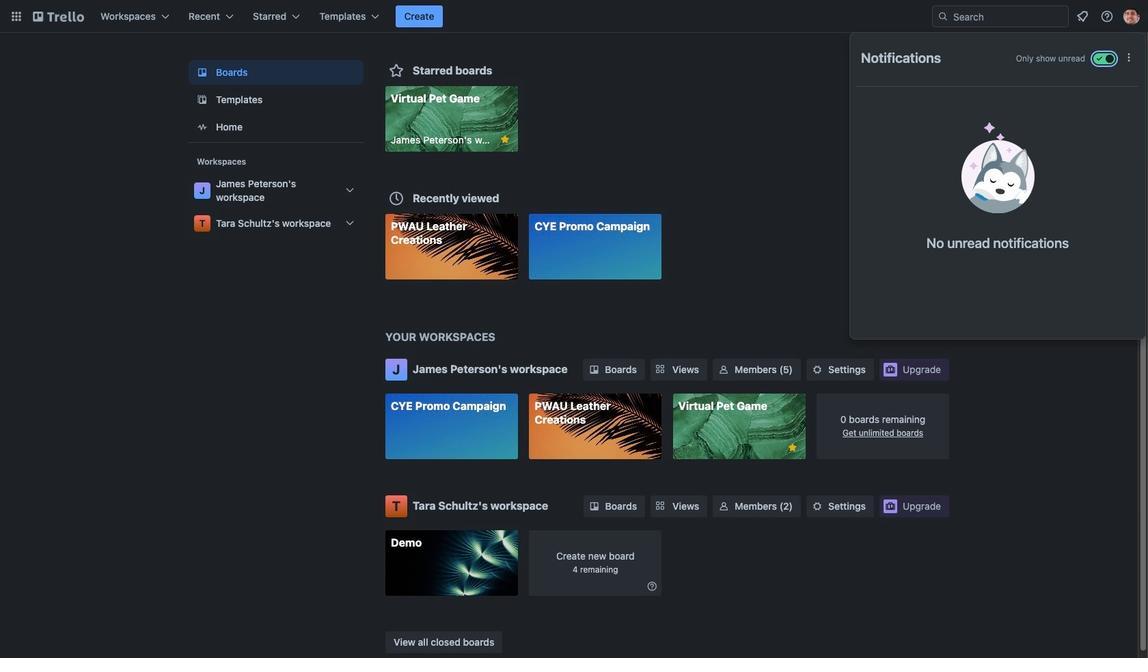 Task type: locate. For each thing, give the bounding box(es) containing it.
home image
[[194, 119, 211, 135]]

james peterson (jamespeterson93) image
[[1124, 8, 1141, 25]]

board image
[[194, 64, 211, 81]]

1 vertical spatial click to unstar this board. it will be removed from your starred list. image
[[787, 442, 799, 454]]

0 horizontal spatial click to unstar this board. it will be removed from your starred list. image
[[499, 133, 511, 146]]

sm image
[[717, 363, 731, 377], [588, 500, 602, 513], [646, 580, 659, 593]]

sm image
[[588, 363, 601, 377], [811, 363, 825, 377], [717, 500, 731, 513], [811, 500, 825, 513]]

0 vertical spatial sm image
[[717, 363, 731, 377]]

open information menu image
[[1101, 10, 1115, 23]]

click to unstar this board. it will be removed from your starred list. image
[[499, 133, 511, 146], [787, 442, 799, 454]]

0 horizontal spatial sm image
[[588, 500, 602, 513]]

search image
[[938, 11, 949, 22]]

taco image
[[962, 122, 1035, 213]]

Search field
[[933, 5, 1069, 27]]

back to home image
[[33, 5, 84, 27]]

primary element
[[0, 0, 1149, 33]]

2 vertical spatial sm image
[[646, 580, 659, 593]]



Task type: vqa. For each thing, say whether or not it's contained in the screenshot.
James Peterson (jamespeterson93) Image
yes



Task type: describe. For each thing, give the bounding box(es) containing it.
template board image
[[194, 92, 211, 108]]

1 horizontal spatial click to unstar this board. it will be removed from your starred list. image
[[787, 442, 799, 454]]

1 vertical spatial sm image
[[588, 500, 602, 513]]

0 vertical spatial click to unstar this board. it will be removed from your starred list. image
[[499, 133, 511, 146]]

1 horizontal spatial sm image
[[646, 580, 659, 593]]

0 notifications image
[[1075, 8, 1091, 25]]

2 horizontal spatial sm image
[[717, 363, 731, 377]]



